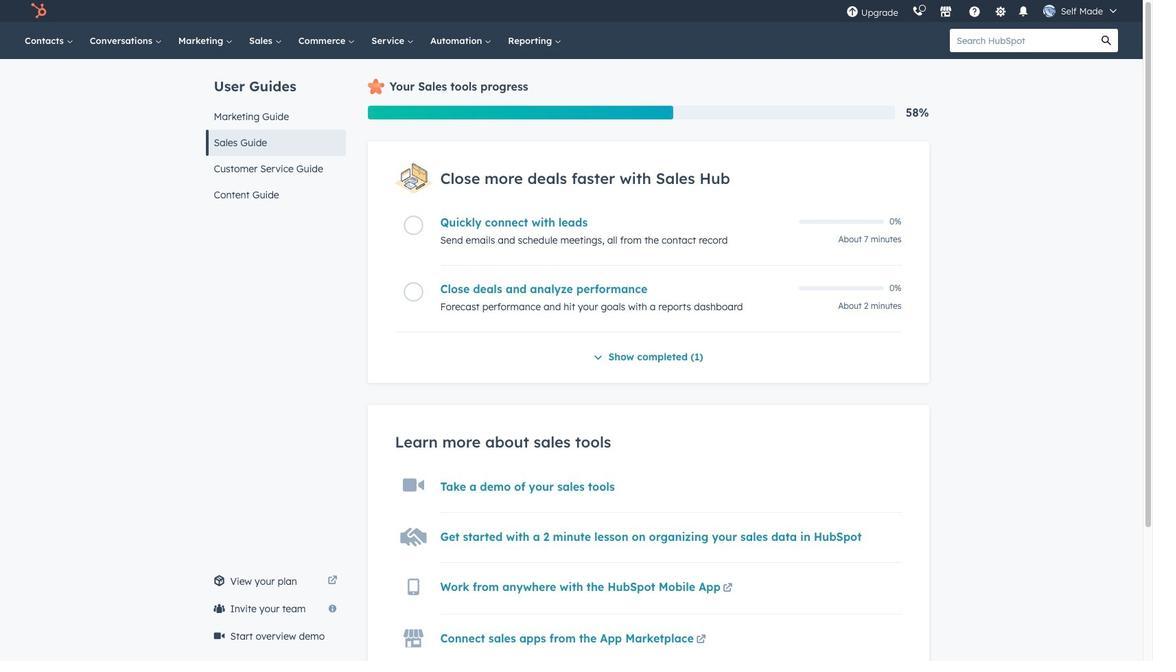 Task type: vqa. For each thing, say whether or not it's contained in the screenshot.
'(1)' inside the (1) Company Owner popup button
no



Task type: locate. For each thing, give the bounding box(es) containing it.
menu
[[840, 0, 1127, 22]]

marketplaces image
[[940, 6, 952, 19]]

progress bar
[[368, 106, 674, 119]]

2 horizontal spatial link opens in a new window image
[[723, 584, 733, 594]]

2 horizontal spatial link opens in a new window image
[[723, 581, 733, 597]]

Search HubSpot search field
[[950, 29, 1095, 52]]

link opens in a new window image
[[328, 573, 337, 590], [723, 584, 733, 594], [697, 632, 706, 649]]

0 horizontal spatial link opens in a new window image
[[328, 576, 337, 586]]

link opens in a new window image
[[328, 576, 337, 586], [723, 581, 733, 597], [697, 635, 706, 645]]



Task type: describe. For each thing, give the bounding box(es) containing it.
user guides element
[[206, 59, 346, 208]]

0 horizontal spatial link opens in a new window image
[[328, 573, 337, 590]]

1 horizontal spatial link opens in a new window image
[[697, 632, 706, 649]]

ruby anderson image
[[1043, 5, 1056, 17]]

1 horizontal spatial link opens in a new window image
[[697, 635, 706, 645]]



